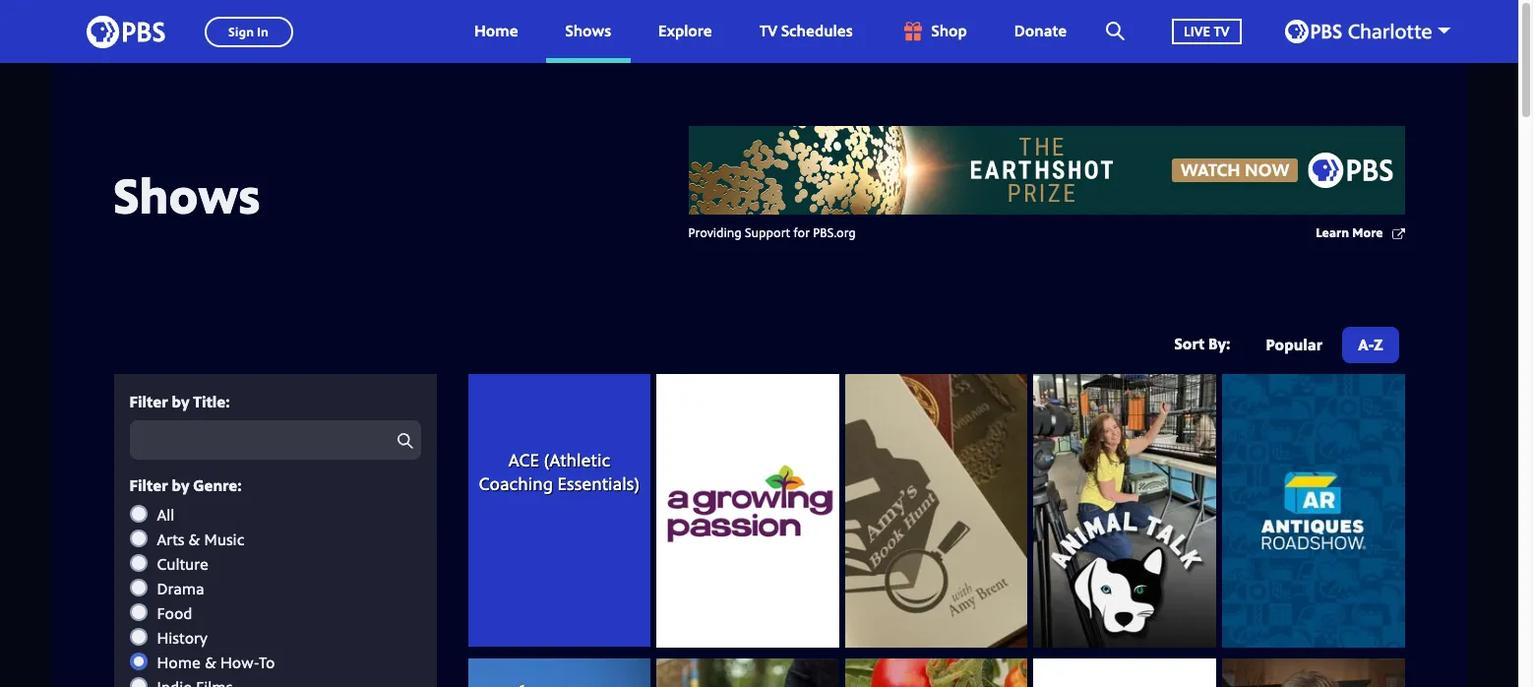Task type: vqa. For each thing, say whether or not it's contained in the screenshot.
Filter by Genre:
yes



Task type: describe. For each thing, give the bounding box(es) containing it.
ask this old house image
[[657, 659, 840, 687]]

title:
[[193, 391, 230, 412]]

all
[[157, 504, 175, 525]]

0 horizontal spatial tv
[[760, 20, 778, 42]]

filter for filter by genre:
[[129, 475, 168, 497]]

donate
[[1015, 20, 1067, 42]]

advertisement region
[[689, 126, 1405, 215]]

the best of sewing with nancy image
[[1223, 659, 1405, 687]]

explore link
[[639, 0, 732, 63]]

filter by genre: element
[[129, 504, 421, 687]]

by for genre:
[[172, 475, 189, 497]]

providing support for pbs.org
[[689, 223, 856, 241]]

explore
[[659, 20, 712, 42]]

1 horizontal spatial home
[[474, 20, 518, 42]]

shows link
[[546, 0, 631, 63]]

z
[[1375, 334, 1384, 355]]

a growing passion image
[[657, 374, 840, 648]]

genre:
[[193, 475, 242, 497]]

for
[[794, 223, 810, 241]]

0 horizontal spatial shows
[[114, 161, 260, 228]]

more
[[1353, 223, 1384, 241]]

how-
[[220, 651, 259, 673]]

home link
[[455, 0, 538, 63]]

pbs.org
[[813, 223, 856, 241]]

learn more link
[[1316, 223, 1405, 243]]

live
[[1184, 21, 1211, 40]]

live tv link
[[1153, 0, 1262, 63]]

schedules
[[782, 20, 853, 42]]

0 vertical spatial &
[[188, 528, 200, 550]]

music
[[204, 528, 244, 550]]

0 vertical spatial shows
[[566, 20, 611, 42]]

Filter by Title: text field
[[129, 421, 421, 460]]

history
[[157, 627, 207, 648]]

to
[[259, 651, 275, 673]]

tv schedules link
[[740, 0, 873, 63]]

shop
[[932, 20, 968, 42]]

drama
[[157, 578, 204, 599]]

animal talk image
[[1034, 374, 1217, 648]]

filter by title:
[[129, 391, 230, 412]]

1 horizontal spatial tv
[[1214, 21, 1230, 40]]

support
[[745, 223, 791, 241]]

antiques roadshow image
[[1223, 374, 1405, 648]]

shop link
[[881, 0, 987, 63]]



Task type: locate. For each thing, give the bounding box(es) containing it.
becoming your personal best image
[[1034, 659, 1217, 687]]

0 vertical spatial home
[[474, 20, 518, 42]]

tv right live
[[1214, 21, 1230, 40]]

ace
[[509, 448, 539, 472]]

providing
[[689, 223, 742, 241]]

shows
[[566, 20, 611, 42], [114, 161, 260, 228]]

live tv
[[1184, 21, 1230, 40]]

by
[[172, 391, 189, 412], [172, 475, 189, 497]]

sort by: element
[[1247, 327, 1399, 369]]

filter left title:
[[129, 391, 168, 412]]

1 vertical spatial shows
[[114, 161, 260, 228]]

1 filter from the top
[[129, 391, 168, 412]]

& right arts
[[188, 528, 200, 550]]

home inside all arts & music culture drama food history home & how-to
[[157, 651, 201, 673]]

arts
[[157, 528, 185, 550]]

essentials)
[[558, 472, 640, 495]]

ace (athletic coaching essentials)
[[479, 448, 640, 495]]

tv left schedules
[[760, 20, 778, 42]]

tv schedules
[[760, 20, 853, 42]]

filter for filter by title:
[[129, 391, 168, 412]]

home left shows link
[[474, 20, 518, 42]]

1 vertical spatial &
[[205, 651, 217, 673]]

learn more
[[1316, 223, 1384, 241]]

antiques road trip image
[[468, 659, 651, 687]]

& left how-
[[205, 651, 217, 673]]

filter up all
[[129, 475, 168, 497]]

donate link
[[995, 0, 1087, 63]]

1 by from the top
[[172, 391, 189, 412]]

by for title:
[[172, 391, 189, 412]]

0 horizontal spatial home
[[157, 651, 201, 673]]

search image
[[1107, 22, 1125, 40]]

by:
[[1209, 332, 1231, 354]]

1 vertical spatial home
[[157, 651, 201, 673]]

filter
[[129, 391, 168, 412], [129, 475, 168, 497]]

sort by:
[[1175, 332, 1231, 354]]

by up all
[[172, 475, 189, 497]]

food
[[157, 602, 192, 624]]

pbs charlotte image
[[1285, 20, 1432, 43]]

pbs image
[[86, 9, 165, 54]]

backyard farmer image
[[845, 659, 1028, 687]]

home down history
[[157, 651, 201, 673]]

by left title:
[[172, 391, 189, 412]]

a-z
[[1359, 334, 1384, 355]]

1 horizontal spatial shows
[[566, 20, 611, 42]]

(athletic
[[544, 448, 610, 472]]

popular
[[1266, 334, 1323, 355]]

learn
[[1316, 223, 1350, 241]]

0 horizontal spatial &
[[188, 528, 200, 550]]

sort
[[1175, 332, 1205, 354]]

0 vertical spatial filter
[[129, 391, 168, 412]]

1 vertical spatial by
[[172, 475, 189, 497]]

1 horizontal spatial &
[[205, 651, 217, 673]]

2 filter from the top
[[129, 475, 168, 497]]

home
[[474, 20, 518, 42], [157, 651, 201, 673]]

2 by from the top
[[172, 475, 189, 497]]

a-
[[1359, 334, 1375, 355]]

0 vertical spatial by
[[172, 391, 189, 412]]

&
[[188, 528, 200, 550], [205, 651, 217, 673]]

1 vertical spatial filter
[[129, 475, 168, 497]]

all arts & music culture drama food history home & how-to
[[157, 504, 275, 673]]

coaching
[[479, 472, 553, 495]]

filter by genre:
[[129, 475, 242, 497]]

amy's book hunt image
[[845, 374, 1028, 648]]

culture
[[157, 553, 209, 575]]

tv
[[760, 20, 778, 42], [1214, 21, 1230, 40]]



